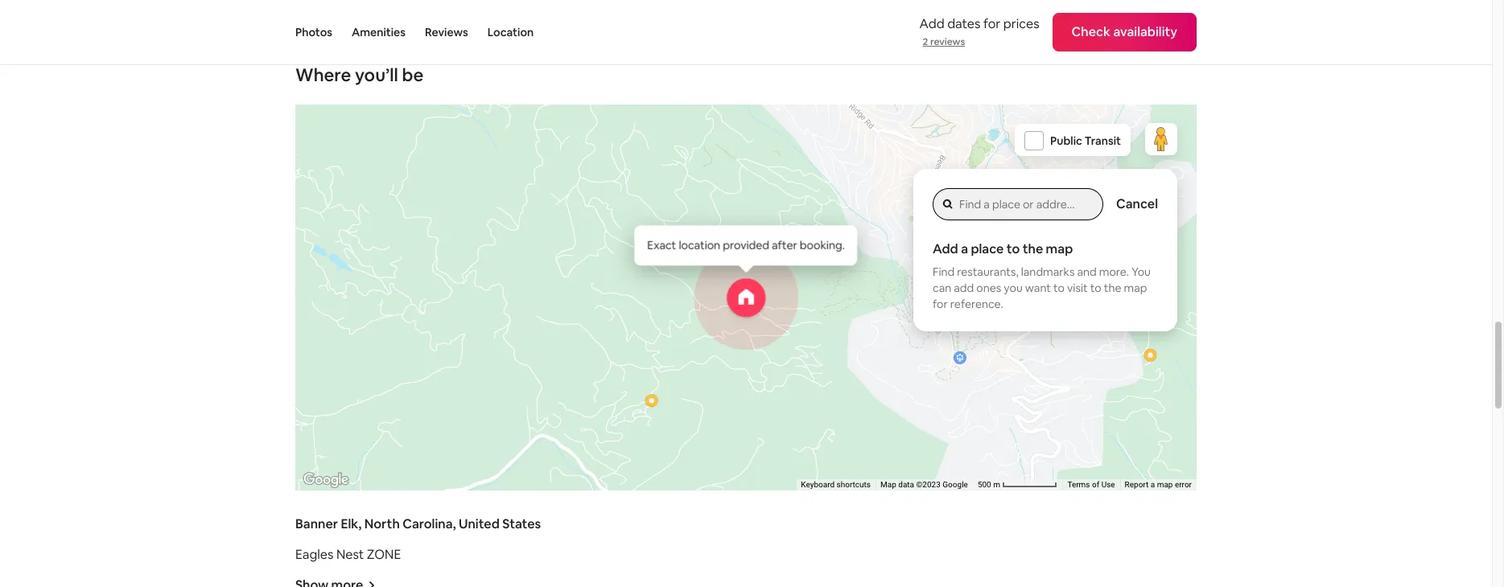 Task type: vqa. For each thing, say whether or not it's contained in the screenshot.
1-3 guests
no



Task type: locate. For each thing, give the bounding box(es) containing it.
add up find
[[933, 241, 959, 258]]

you'll
[[355, 64, 398, 86]]

the up landmarks
[[1023, 241, 1044, 258]]

1 vertical spatial a
[[1151, 481, 1155, 490]]

carolina,
[[403, 516, 456, 533]]

visit
[[1068, 281, 1088, 295]]

banner elk, north carolina, united states
[[295, 516, 541, 533]]

add up 2 on the right top of the page
[[920, 15, 945, 32]]

1 vertical spatial add
[[933, 241, 959, 258]]

0 horizontal spatial the
[[1023, 241, 1044, 258]]

you
[[1004, 281, 1023, 295]]

0 vertical spatial the
[[1023, 241, 1044, 258]]

0 horizontal spatial to
[[1007, 241, 1020, 258]]

0 vertical spatial for
[[984, 15, 1001, 32]]

map up landmarks
[[1046, 241, 1073, 258]]

check availability button
[[1053, 13, 1197, 52]]

availability
[[1114, 23, 1178, 40]]

a right 'report'
[[1151, 481, 1155, 490]]

to right place
[[1007, 241, 1020, 258]]

2 horizontal spatial to
[[1091, 281, 1102, 295]]

terms
[[1068, 481, 1091, 490]]

1 horizontal spatial a
[[1151, 481, 1155, 490]]

the down more.
[[1104, 281, 1122, 295]]

location button
[[488, 0, 534, 64]]

eagles nest zone
[[295, 547, 401, 564]]

a
[[961, 241, 969, 258], [1151, 481, 1155, 490]]

amenities button
[[352, 0, 406, 64]]

map left error
[[1157, 481, 1173, 490]]

list item
[[746, 0, 1127, 19]]

the
[[1023, 241, 1044, 258], [1104, 281, 1122, 295]]

keyboard shortcuts button
[[801, 480, 871, 491]]

0 horizontal spatial a
[[961, 241, 969, 258]]

landmarks
[[1021, 265, 1075, 279]]

add inside add a place to the map find restaurants, landmarks and more. you can add ones you want to visit to the map for reference.
[[933, 241, 959, 258]]

google map
showing 5 points of interest. region
[[229, 89, 1260, 501]]

add dates for prices 2 reviews
[[920, 15, 1040, 48]]

for inside add a place to the map find restaurants, landmarks and more. you can add ones you want to visit to the map for reference.
[[933, 297, 948, 312]]

Find a place or address field
[[960, 197, 1077, 212]]

to
[[1007, 241, 1020, 258], [1054, 281, 1065, 295], [1091, 281, 1102, 295]]

banner
[[295, 516, 338, 533]]

error
[[1175, 481, 1192, 490]]

0 vertical spatial map
[[1046, 241, 1073, 258]]

be
[[402, 64, 424, 86]]

reviews button
[[425, 0, 468, 64]]

to right visit
[[1091, 281, 1102, 295]]

500 m
[[978, 481, 1003, 490]]

north
[[364, 516, 400, 533]]

reviews
[[425, 25, 468, 39]]

where
[[295, 64, 351, 86]]

shortcuts
[[837, 481, 871, 490]]

report a map error
[[1125, 481, 1192, 490]]

map down you
[[1124, 281, 1148, 295]]

2
[[923, 35, 929, 48]]

2 horizontal spatial map
[[1157, 481, 1173, 490]]

1 horizontal spatial map
[[1124, 281, 1148, 295]]

0 horizontal spatial for
[[933, 297, 948, 312]]

1 vertical spatial the
[[1104, 281, 1122, 295]]

map
[[881, 481, 897, 490]]

ones
[[977, 281, 1002, 295]]

0 vertical spatial add
[[920, 15, 945, 32]]

0 horizontal spatial map
[[1046, 241, 1073, 258]]

a left place
[[961, 241, 969, 258]]

prices
[[1004, 15, 1040, 32]]

can
[[933, 281, 952, 295]]

to left visit
[[1054, 281, 1065, 295]]

reference.
[[951, 297, 1004, 312]]

check
[[1072, 23, 1111, 40]]

nest
[[336, 547, 364, 564]]

2 vertical spatial map
[[1157, 481, 1173, 490]]

united
[[459, 516, 500, 533]]

map
[[1046, 241, 1073, 258], [1124, 281, 1148, 295], [1157, 481, 1173, 490]]

elk,
[[341, 516, 362, 533]]

and
[[1078, 265, 1097, 279]]

for
[[984, 15, 1001, 32], [933, 297, 948, 312]]

more.
[[1100, 265, 1130, 279]]

a for report
[[1151, 481, 1155, 490]]

a inside add a place to the map find restaurants, landmarks and more. you can add ones you want to visit to the map for reference.
[[961, 241, 969, 258]]

500
[[978, 481, 992, 490]]

photos button
[[295, 0, 332, 64]]

find
[[933, 265, 955, 279]]

add for add a place to the map
[[933, 241, 959, 258]]

amenities
[[352, 25, 406, 39]]

0 vertical spatial a
[[961, 241, 969, 258]]

check availability
[[1072, 23, 1178, 40]]

for down can
[[933, 297, 948, 312]]

add
[[920, 15, 945, 32], [933, 241, 959, 258]]

you
[[1132, 265, 1151, 279]]

google
[[943, 481, 968, 490]]

eagles
[[295, 547, 334, 564]]

for right dates
[[984, 15, 1001, 32]]

cancel
[[1117, 196, 1159, 213]]

1 vertical spatial for
[[933, 297, 948, 312]]

add
[[954, 281, 974, 295]]

1 horizontal spatial for
[[984, 15, 1001, 32]]

add inside add dates for prices 2 reviews
[[920, 15, 945, 32]]



Task type: describe. For each thing, give the bounding box(es) containing it.
report a map error link
[[1125, 481, 1192, 490]]

where you'll be
[[295, 64, 424, 86]]

drag pegman onto the map to open street view image
[[1146, 123, 1178, 155]]

restaurants,
[[957, 265, 1019, 279]]

terms of use
[[1068, 481, 1116, 490]]

add a place to the map find restaurants, landmarks and more. you can add ones you want to visit to the map for reference.
[[933, 241, 1151, 312]]

place
[[971, 241, 1004, 258]]

©2023
[[917, 481, 941, 490]]

cancel button
[[1117, 196, 1159, 213]]

states
[[503, 516, 541, 533]]

want
[[1026, 281, 1051, 295]]

2 reviews button
[[923, 35, 966, 48]]

dates
[[948, 15, 981, 32]]

use
[[1102, 481, 1116, 490]]

map data ©2023 google
[[881, 481, 968, 490]]

photos
[[295, 25, 332, 39]]

500 m button
[[973, 480, 1063, 491]]

keyboard
[[801, 481, 835, 490]]

terms of use link
[[1068, 481, 1116, 490]]

for inside add dates for prices 2 reviews
[[984, 15, 1001, 32]]

1 horizontal spatial to
[[1054, 281, 1065, 295]]

add for add dates for prices
[[920, 15, 945, 32]]

reviews
[[931, 35, 966, 48]]

your stay location, map pin image
[[727, 279, 766, 317]]

public
[[1051, 134, 1083, 148]]

keyboard shortcuts
[[801, 481, 871, 490]]

location
[[488, 25, 534, 39]]

m
[[994, 481, 1001, 490]]

transit
[[1085, 134, 1122, 148]]

zone
[[367, 547, 401, 564]]

public transit
[[1051, 134, 1122, 148]]

of
[[1093, 481, 1100, 490]]

a for add
[[961, 241, 969, 258]]

data
[[899, 481, 915, 490]]

report
[[1125, 481, 1149, 490]]

google image
[[299, 470, 353, 491]]

1 horizontal spatial the
[[1104, 281, 1122, 295]]

1 vertical spatial map
[[1124, 281, 1148, 295]]



